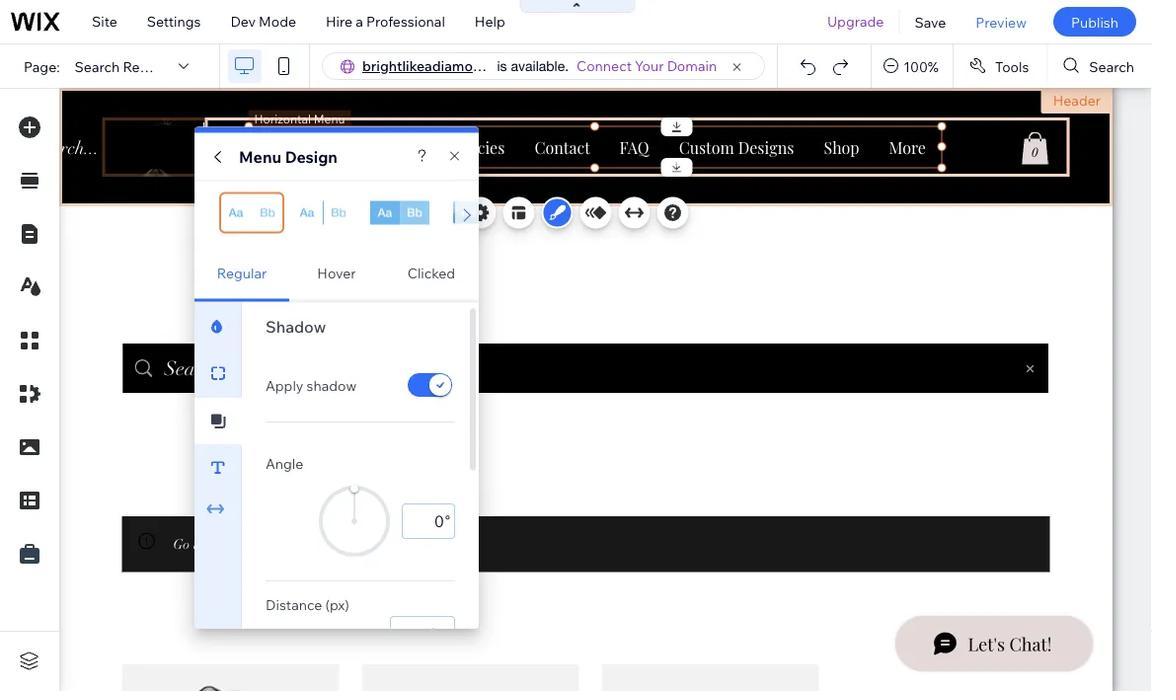 Task type: describe. For each thing, give the bounding box(es) containing it.
navigate
[[387, 204, 445, 221]]

is available. connect your domain
[[497, 57, 717, 75]]

1 vertical spatial menu
[[318, 204, 354, 221]]

domain
[[667, 57, 717, 75]]

save button
[[900, 0, 961, 43]]

clicked
[[408, 265, 455, 282]]

0 vertical spatial menu
[[239, 147, 282, 166]]

professional
[[366, 13, 445, 30]]

upgrade
[[828, 13, 884, 30]]

preview
[[976, 13, 1027, 30]]

menu design
[[239, 147, 338, 166]]

regular
[[217, 265, 267, 282]]

available.
[[511, 58, 569, 74]]

column
[[211, 178, 254, 193]]

header
[[1053, 92, 1101, 109]]

tools
[[995, 58, 1029, 75]]

connect
[[577, 57, 632, 75]]

dev
[[231, 13, 256, 30]]

brightlikeadiamond.com
[[362, 57, 521, 75]]

hire
[[326, 13, 353, 30]]

help
[[475, 13, 505, 30]]

100% button
[[872, 44, 953, 88]]

shadow
[[307, 377, 357, 394]]

site
[[92, 13, 117, 30]]

your
[[635, 57, 664, 75]]

distance (px)
[[266, 596, 349, 613]]

design
[[285, 147, 338, 166]]

save
[[915, 13, 946, 30]]

preview button
[[961, 0, 1042, 43]]

settings
[[147, 13, 201, 30]]

placeholder text field
[[402, 503, 455, 539]]

mode
[[259, 13, 296, 30]]

manage
[[262, 204, 315, 221]]



Task type: vqa. For each thing, say whether or not it's contained in the screenshot.
anywhere
no



Task type: locate. For each thing, give the bounding box(es) containing it.
distance
[[266, 596, 322, 613]]

shadow
[[266, 317, 326, 336]]

search button
[[1048, 44, 1152, 88]]

1 horizontal spatial search
[[1090, 58, 1135, 75]]

menu right manage on the top of page
[[318, 204, 354, 221]]

manage menu
[[262, 204, 354, 221]]

hover
[[317, 265, 356, 282]]

0 horizontal spatial search
[[75, 58, 120, 75]]

search for search results
[[75, 58, 120, 75]]

angle
[[266, 455, 304, 472]]

menu
[[239, 147, 282, 166], [318, 204, 354, 221]]

search down publish button
[[1090, 58, 1135, 75]]

search inside button
[[1090, 58, 1135, 75]]

search for search
[[1090, 58, 1135, 75]]

publish button
[[1054, 7, 1137, 37]]

0 horizontal spatial menu
[[239, 147, 282, 166]]

2
[[257, 178, 263, 193]]

apply
[[266, 377, 304, 394]]

text
[[270, 460, 297, 477]]

is
[[497, 58, 507, 74]]

1 search from the left
[[75, 58, 120, 75]]

publish
[[1071, 13, 1119, 30]]

1 horizontal spatial menu
[[318, 204, 354, 221]]

(px)
[[325, 596, 349, 613]]

100%
[[904, 58, 939, 75]]

2 search from the left
[[1090, 58, 1135, 75]]

switch
[[406, 372, 455, 399]]

search results
[[75, 58, 170, 75]]

apply shadow
[[266, 377, 357, 394]]

results
[[123, 58, 170, 75]]

tools button
[[954, 44, 1047, 88]]

column 2
[[211, 178, 263, 193]]

menu up 2
[[239, 147, 282, 166]]

a
[[356, 13, 363, 30]]

search down site
[[75, 58, 120, 75]]

hire a professional
[[326, 13, 445, 30]]

search
[[75, 58, 120, 75], [1090, 58, 1135, 75]]

dev mode
[[231, 13, 296, 30]]



